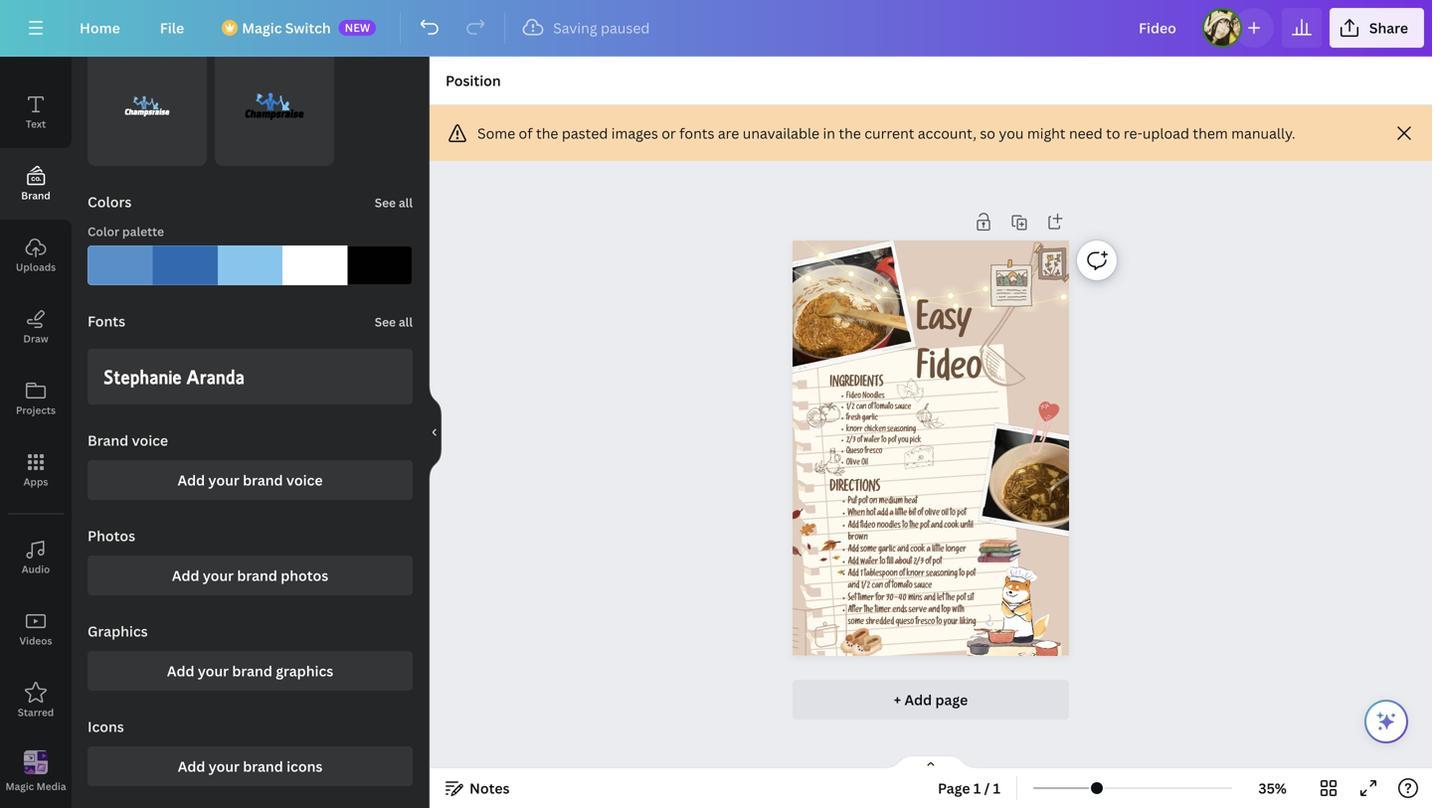 Task type: describe. For each thing, give the bounding box(es) containing it.
fideo for fideo
[[916, 355, 982, 391]]

media
[[36, 780, 66, 793]]

icons
[[287, 757, 323, 776]]

with
[[952, 607, 964, 616]]

add your brand photos button
[[88, 556, 413, 596]]

put
[[848, 498, 857, 507]]

1 inside put pot on medium heat when hot add a little bit of olive oil to pot add fideo noodles to the pot and cook until brown add some garlic and cook a little longer add water to fill about 2/3 of pot add 1 tablespoon of knorr seasoning to pot and 1/2 can of tomato sauce set timer for 30-40 mins and let the pot sit after the timer ends serve and top with some shredded queso fresco to your liking
[[860, 571, 863, 580]]

and up 'set'
[[848, 583, 859, 592]]

1/2 inside put pot on medium heat when hot add a little bit of olive oil to pot add fideo noodles to the pot and cook until brown add some garlic and cook a little longer add water to fill about 2/3 of pot add 1 tablespoon of knorr seasoning to pot and 1/2 can of tomato sauce set timer for 30-40 mins and let the pot sit after the timer ends serve and top with some shredded queso fresco to your liking
[[861, 583, 870, 592]]

uploads
[[16, 261, 56, 274]]

the right after
[[864, 607, 873, 616]]

and down olive
[[931, 522, 942, 531]]

audio
[[22, 563, 50, 576]]

heat
[[904, 498, 917, 507]]

chicken
[[864, 426, 886, 435]]

fonts
[[679, 124, 715, 143]]

and left "let"
[[924, 595, 935, 604]]

might
[[1027, 124, 1066, 143]]

30-
[[886, 595, 898, 604]]

photos
[[281, 566, 328, 585]]

garlic inside fideo noodles 1/2 can of tomato sauce fresh garlic knorr chicken seasoning 2/3 of water to pot you pick queso fresco olive oil
[[862, 415, 878, 424]]

add
[[877, 510, 888, 519]]

+ add page
[[894, 691, 968, 709]]

projects
[[16, 404, 56, 417]]

laddle icon image
[[948, 239, 1100, 399]]

uploads button
[[0, 220, 72, 291]]

fresco inside put pot on medium heat when hot add a little bit of olive oil to pot add fideo noodles to the pot and cook until brown add some garlic and cook a little longer add water to fill about 2/3 of pot add 1 tablespoon of knorr seasoning to pot and 1/2 can of tomato sauce set timer for 30-40 mins and let the pot sit after the timer ends serve and top with some shredded queso fresco to your liking
[[915, 619, 935, 628]]

to down top
[[936, 619, 942, 628]]

pot down olive
[[920, 522, 929, 531]]

put pot on medium heat when hot add a little bit of olive oil to pot add fideo noodles to the pot and cook until brown add some garlic and cook a little longer add water to fill about 2/3 of pot add 1 tablespoon of knorr seasoning to pot and 1/2 can of tomato sauce set timer for 30-40 mins and let the pot sit after the timer ends serve and top with some shredded queso fresco to your liking
[[848, 498, 976, 628]]

graphics
[[276, 662, 333, 681]]

40
[[898, 595, 906, 604]]

text
[[26, 117, 46, 131]]

magic for magic switch
[[242, 18, 282, 37]]

pot right about on the right
[[932, 559, 942, 568]]

see all button for colors
[[373, 182, 415, 222]]

/
[[984, 779, 990, 798]]

0 horizontal spatial a
[[889, 510, 893, 519]]

photos
[[88, 527, 135, 546]]

share
[[1369, 18, 1408, 37]]

to left re-
[[1106, 124, 1120, 143]]

add your brand graphics button
[[88, 651, 413, 691]]

position button
[[438, 65, 509, 96]]

some of the pasted images or fonts are unavailable in the current account, so you might need to re-upload them manually.
[[477, 124, 1296, 143]]

on
[[869, 498, 877, 507]]

0 horizontal spatial cook
[[910, 546, 925, 555]]

sauce inside fideo noodles 1/2 can of tomato sauce fresh garlic knorr chicken seasoning 2/3 of water to pot you pick queso fresco olive oil
[[895, 404, 911, 412]]

medium
[[879, 498, 903, 507]]

mins
[[908, 595, 922, 604]]

all for fonts
[[399, 314, 413, 330]]

so
[[980, 124, 995, 143]]

1 horizontal spatial voice
[[286, 471, 323, 490]]

pot left on
[[858, 498, 868, 507]]

page 1 / 1
[[938, 779, 1001, 798]]

noodles
[[862, 393, 884, 401]]

water inside fideo noodles 1/2 can of tomato sauce fresh garlic knorr chicken seasoning 2/3 of water to pot you pick queso fresco olive oil
[[864, 437, 880, 446]]

0 horizontal spatial little
[[895, 510, 907, 519]]

draw button
[[0, 291, 72, 363]]

upload
[[1143, 124, 1189, 143]]

seasoning inside put pot on medium heat when hot add a little bit of olive oil to pot add fideo noodles to the pot and cook until brown add some garlic and cook a little longer add water to fill about 2/3 of pot add 1 tablespoon of knorr seasoning to pot and 1/2 can of tomato sauce set timer for 30-40 mins and let the pot sit after the timer ends serve and top with some shredded queso fresco to your liking
[[926, 571, 957, 580]]

can inside fideo noodles 1/2 can of tomato sauce fresh garlic knorr chicken seasoning 2/3 of water to pot you pick queso fresco olive oil
[[856, 404, 866, 412]]

the right the in
[[839, 124, 861, 143]]

to left fill
[[880, 559, 885, 568]]

pot inside fideo noodles 1/2 can of tomato sauce fresh garlic knorr chicken seasoning 2/3 of water to pot you pick queso fresco olive oil
[[888, 437, 896, 446]]

color palette
[[88, 223, 164, 240]]

add inside brand voice add your brand voice
[[178, 471, 205, 490]]

graphics
[[88, 622, 148, 641]]

brand for brand
[[21, 189, 50, 202]]

to inside fideo noodles 1/2 can of tomato sauce fresh garlic knorr chicken seasoning 2/3 of water to pot you pick queso fresco olive oil
[[881, 437, 887, 446]]

2/3 inside put pot on medium heat when hot add a little bit of olive oil to pot add fideo noodles to the pot and cook until brown add some garlic and cook a little longer add water to fill about 2/3 of pot add 1 tablespoon of knorr seasoning to pot and 1/2 can of tomato sauce set timer for 30-40 mins and let the pot sit after the timer ends serve and top with some shredded queso fresco to your liking
[[913, 559, 924, 568]]

text button
[[0, 77, 72, 148]]

pick
[[910, 437, 921, 446]]

of up the 30-
[[884, 583, 890, 592]]

icons
[[88, 718, 124, 736]]

add your brand photos
[[172, 566, 328, 585]]

add inside + add page button
[[904, 691, 932, 709]]

pot up until
[[957, 510, 966, 519]]

ends
[[892, 607, 907, 616]]

0 vertical spatial some
[[860, 546, 877, 555]]

of right some
[[519, 124, 533, 143]]

serve
[[908, 607, 927, 616]]

fideo for fideo noodles 1/2 can of tomato sauce fresh garlic knorr chicken seasoning 2/3 of water to pot you pick queso fresco olive oil
[[846, 393, 861, 401]]

brand button
[[0, 148, 72, 220]]

magic for magic media
[[5, 780, 34, 793]]

of down noodles
[[868, 404, 873, 412]]

0 vertical spatial voice
[[132, 431, 168, 450]]

elements button
[[0, 5, 72, 77]]

to down "longer"
[[959, 571, 965, 580]]

grey line cookbook icon isolated on white background. cooking book icon. recipe book. fork and knife icons. cutlery symbol.  vector illustration image
[[764, 604, 847, 667]]

1 vertical spatial some
[[848, 619, 864, 628]]

see all for colors
[[375, 194, 413, 211]]

switch
[[285, 18, 331, 37]]

longer
[[946, 546, 966, 555]]

aranda
[[186, 365, 245, 388]]

the down bit
[[909, 522, 919, 531]]

in
[[823, 124, 835, 143]]

re-
[[1124, 124, 1143, 143]]

2 horizontal spatial 1
[[993, 779, 1001, 798]]

tomato inside fideo noodles 1/2 can of tomato sauce fresh garlic knorr chicken seasoning 2/3 of water to pot you pick queso fresco olive oil
[[874, 404, 893, 412]]

olive
[[925, 510, 940, 519]]

farfalle pasta illustration image
[[896, 379, 924, 403]]

elements
[[13, 46, 58, 59]]

videos
[[19, 635, 52, 648]]

for
[[875, 595, 884, 604]]

your for add your brand icons
[[209, 757, 240, 776]]

page
[[935, 691, 968, 709]]

pasted
[[562, 124, 608, 143]]

projects button
[[0, 363, 72, 435]]

draw
[[23, 332, 48, 346]]

images
[[611, 124, 658, 143]]

noodles
[[877, 522, 901, 531]]

+ add page button
[[792, 680, 1069, 720]]

saving paused
[[553, 18, 650, 37]]

file
[[160, 18, 184, 37]]

starred
[[18, 706, 54, 720]]

brand for icons
[[243, 757, 283, 776]]

pot up sit
[[966, 571, 975, 580]]

home link
[[64, 8, 136, 48]]

35% button
[[1240, 773, 1305, 805]]

1 horizontal spatial little
[[932, 546, 944, 555]]

current
[[865, 124, 914, 143]]

olive oil hand drawn image
[[814, 449, 845, 476]]

palette
[[122, 223, 164, 240]]

garlic inside put pot on medium heat when hot add a little bit of olive oil to pot add fideo noodles to the pot and cook until brown add some garlic and cook a little longer add water to fill about 2/3 of pot add 1 tablespoon of knorr seasoning to pot and 1/2 can of tomato sauce set timer for 30-40 mins and let the pot sit after the timer ends serve and top with some shredded queso fresco to your liking
[[878, 546, 896, 555]]

magic media button
[[0, 737, 72, 809]]

knorr inside fideo noodles 1/2 can of tomato sauce fresh garlic knorr chicken seasoning 2/3 of water to pot you pick queso fresco olive oil
[[846, 426, 863, 435]]

top
[[941, 607, 951, 616]]

hot
[[866, 510, 875, 519]]

0 vertical spatial you
[[999, 124, 1024, 143]]



Task type: vqa. For each thing, say whether or not it's contained in the screenshot.
the Add inside Add Your Brand Icons Button
yes



Task type: locate. For each thing, give the bounding box(es) containing it.
+
[[894, 691, 901, 709]]

1 horizontal spatial magic
[[242, 18, 282, 37]]

1 vertical spatial timer
[[875, 607, 891, 616]]

1/2 down tablespoon
[[861, 583, 870, 592]]

1 vertical spatial see
[[375, 314, 396, 330]]

knorr down about on the right
[[906, 571, 924, 580]]

sauce down farfalle pasta illustration icon
[[895, 404, 911, 412]]

or
[[662, 124, 676, 143]]

0 horizontal spatial fideo
[[846, 393, 861, 401]]

them
[[1193, 124, 1228, 143]]

a left "longer"
[[926, 546, 930, 555]]

0 vertical spatial little
[[895, 510, 907, 519]]

brown
[[848, 534, 868, 543]]

2 see all from the top
[[375, 314, 413, 330]]

1 right /
[[993, 779, 1001, 798]]

see all button
[[373, 182, 415, 222], [373, 301, 415, 341]]

your left icons
[[209, 757, 240, 776]]

tomato
[[874, 404, 893, 412], [892, 583, 912, 592]]

fill
[[887, 559, 893, 568]]

2/3 right about on the right
[[913, 559, 924, 568]]

2/3
[[846, 437, 856, 446], [913, 559, 924, 568]]

and up about on the right
[[897, 546, 909, 555]]

knorr down fresh
[[846, 426, 863, 435]]

1 see from the top
[[375, 194, 396, 211]]

notes button
[[438, 773, 518, 805]]

fideo noodles 1/2 can of tomato sauce fresh garlic knorr chicken seasoning 2/3 of water to pot you pick queso fresco olive oil
[[846, 393, 921, 468]]

1 horizontal spatial sauce
[[914, 583, 932, 592]]

add inside add your brand icons button
[[178, 757, 205, 776]]

ingredients
[[830, 378, 883, 391]]

voice up photos
[[286, 471, 323, 490]]

stephanie aranda
[[103, 365, 245, 388]]

0 vertical spatial garlic
[[862, 415, 878, 424]]

of down about on the right
[[899, 571, 905, 580]]

of right about on the right
[[925, 559, 931, 568]]

knorr
[[846, 426, 863, 435], [906, 571, 924, 580]]

0 vertical spatial cook
[[944, 522, 959, 531]]

1 horizontal spatial cook
[[944, 522, 959, 531]]

oil
[[861, 460, 868, 468]]

home
[[80, 18, 120, 37]]

paused
[[601, 18, 650, 37]]

liking
[[960, 619, 976, 628]]

tomato inside put pot on medium heat when hot add a little bit of olive oil to pot add fideo noodles to the pot and cook until brown add some garlic and cook a little longer add water to fill about 2/3 of pot add 1 tablespoon of knorr seasoning to pot and 1/2 can of tomato sauce set timer for 30-40 mins and let the pot sit after the timer ends serve and top with some shredded queso fresco to your liking
[[892, 583, 912, 592]]

pot left pick
[[888, 437, 896, 446]]

1 see all button from the top
[[373, 182, 415, 222]]

2 see from the top
[[375, 314, 396, 330]]

your for add your brand graphics
[[198, 662, 229, 681]]

1 horizontal spatial you
[[999, 124, 1024, 143]]

0 horizontal spatial fresco
[[864, 448, 882, 457]]

1 vertical spatial seasoning
[[926, 571, 957, 580]]

pot left sit
[[956, 595, 966, 604]]

your inside put pot on medium heat when hot add a little bit of olive oil to pot add fideo noodles to the pot and cook until brown add some garlic and cook a little longer add water to fill about 2/3 of pot add 1 tablespoon of knorr seasoning to pot and 1/2 can of tomato sauce set timer for 30-40 mins and let the pot sit after the timer ends serve and top with some shredded queso fresco to your liking
[[943, 619, 958, 628]]

tomato down noodles
[[874, 404, 893, 412]]

videos button
[[0, 594, 72, 665]]

canva assistant image
[[1374, 710, 1398, 734]]

brand up add your brand photos
[[243, 471, 283, 490]]

brand for graphics
[[232, 662, 272, 681]]

water up tablespoon
[[860, 559, 878, 568]]

sauce inside put pot on medium heat when hot add a little bit of olive oil to pot add fideo noodles to the pot and cook until brown add some garlic and cook a little longer add water to fill about 2/3 of pot add 1 tablespoon of knorr seasoning to pot and 1/2 can of tomato sauce set timer for 30-40 mins and let the pot sit after the timer ends serve and top with some shredded queso fresco to your liking
[[914, 583, 932, 592]]

your down top
[[943, 619, 958, 628]]

account,
[[918, 124, 977, 143]]

1 vertical spatial all
[[399, 314, 413, 330]]

position
[[446, 71, 501, 90]]

fresco up oil
[[864, 448, 882, 457]]

0 vertical spatial water
[[864, 437, 880, 446]]

1 vertical spatial little
[[932, 546, 944, 555]]

knorr inside put pot on medium heat when hot add a little bit of olive oil to pot add fideo noodles to the pot and cook until brown add some garlic and cook a little longer add water to fill about 2/3 of pot add 1 tablespoon of knorr seasoning to pot and 1/2 can of tomato sauce set timer for 30-40 mins and let the pot sit after the timer ends serve and top with some shredded queso fresco to your liking
[[906, 571, 924, 580]]

0 horizontal spatial 2/3
[[846, 437, 856, 446]]

0 vertical spatial 2/3
[[846, 437, 856, 446]]

and
[[931, 522, 942, 531], [897, 546, 909, 555], [848, 583, 859, 592], [924, 595, 935, 604], [928, 607, 940, 616]]

brand inside brand voice add your brand voice
[[88, 431, 128, 450]]

1 vertical spatial sauce
[[914, 583, 932, 592]]

0 vertical spatial knorr
[[846, 426, 863, 435]]

seasoning up "let"
[[926, 571, 957, 580]]

1/2 inside fideo noodles 1/2 can of tomato sauce fresh garlic knorr chicken seasoning 2/3 of water to pot you pick queso fresco olive oil
[[846, 404, 855, 412]]

page
[[938, 779, 970, 798]]

you
[[999, 124, 1024, 143], [898, 437, 908, 446]]

add inside add your brand photos button
[[172, 566, 199, 585]]

the right "let"
[[946, 595, 955, 604]]

see all for fonts
[[375, 314, 413, 330]]

1 horizontal spatial knorr
[[906, 571, 924, 580]]

notes
[[469, 779, 510, 798]]

0 horizontal spatial 1/2
[[846, 404, 855, 412]]

2/3 inside fideo noodles 1/2 can of tomato sauce fresh garlic knorr chicken seasoning 2/3 of water to pot you pick queso fresco olive oil
[[846, 437, 856, 446]]

the left pasted
[[536, 124, 558, 143]]

can
[[856, 404, 866, 412], [872, 583, 883, 592]]

new
[[345, 20, 370, 35]]

fideo inside fideo noodles 1/2 can of tomato sauce fresh garlic knorr chicken seasoning 2/3 of water to pot you pick queso fresco olive oil
[[846, 393, 861, 401]]

0 vertical spatial see
[[375, 194, 396, 211]]

voice down stephanie at the left top of page
[[132, 431, 168, 450]]

let
[[937, 595, 944, 604]]

1 horizontal spatial seasoning
[[926, 571, 957, 580]]

seasoning
[[887, 426, 916, 435], [926, 571, 957, 580]]

share button
[[1330, 8, 1424, 48]]

0 vertical spatial seasoning
[[887, 426, 916, 435]]

timer right 'set'
[[858, 595, 874, 604]]

file button
[[144, 8, 200, 48]]

fideo down ingredients
[[846, 393, 861, 401]]

easy
[[916, 306, 972, 343]]

1 left /
[[974, 779, 981, 798]]

fideo down easy
[[916, 355, 982, 391]]

1 horizontal spatial fideo
[[916, 355, 982, 391]]

all for colors
[[399, 194, 413, 211]]

unavailable
[[743, 124, 820, 143]]

add
[[178, 471, 205, 490], [848, 522, 859, 531], [848, 546, 859, 555], [848, 559, 859, 568], [172, 566, 199, 585], [848, 571, 859, 580], [167, 662, 194, 681], [904, 691, 932, 709], [178, 757, 205, 776]]

add your brand graphics
[[167, 662, 333, 681]]

0 horizontal spatial brand
[[21, 189, 50, 202]]

your for add your brand photos
[[203, 566, 234, 585]]

some down brown
[[860, 546, 877, 555]]

1 horizontal spatial can
[[872, 583, 883, 592]]

add inside add your brand graphics button
[[167, 662, 194, 681]]

little left "longer"
[[932, 546, 944, 555]]

you left pick
[[898, 437, 908, 446]]

some
[[477, 124, 515, 143]]

pot
[[888, 437, 896, 446], [858, 498, 868, 507], [957, 510, 966, 519], [920, 522, 929, 531], [932, 559, 942, 568], [966, 571, 975, 580], [956, 595, 966, 604]]

1 horizontal spatial a
[[926, 546, 930, 555]]

brand inside button
[[21, 189, 50, 202]]

0 vertical spatial 1/2
[[846, 404, 855, 412]]

1 vertical spatial tomato
[[892, 583, 912, 592]]

to
[[1106, 124, 1120, 143], [881, 437, 887, 446], [950, 510, 955, 519], [902, 522, 908, 531], [880, 559, 885, 568], [959, 571, 965, 580], [936, 619, 942, 628]]

colors
[[88, 192, 132, 211]]

to down chicken
[[881, 437, 887, 446]]

see for fonts
[[375, 314, 396, 330]]

your
[[208, 471, 239, 490], [203, 566, 234, 585], [943, 619, 958, 628], [198, 662, 229, 681], [209, 757, 240, 776]]

1 horizontal spatial brand
[[88, 431, 128, 450]]

queso
[[895, 619, 914, 628]]

magic inside "button"
[[5, 780, 34, 793]]

0 vertical spatial fideo
[[916, 355, 982, 391]]

stephanie
[[103, 365, 182, 388]]

0 vertical spatial tomato
[[874, 404, 893, 412]]

0 vertical spatial sauce
[[895, 404, 911, 412]]

little left bit
[[895, 510, 907, 519]]

brand for photos
[[237, 566, 277, 585]]

1 left tablespoon
[[860, 571, 863, 580]]

0 vertical spatial magic
[[242, 18, 282, 37]]

brand inside brand voice add your brand voice
[[243, 471, 283, 490]]

you right so
[[999, 124, 1024, 143]]

1 vertical spatial fideo
[[846, 393, 861, 401]]

cook down oil
[[944, 522, 959, 531]]

35%
[[1258, 779, 1287, 798]]

sauce up mins
[[914, 583, 932, 592]]

0 vertical spatial all
[[399, 194, 413, 211]]

brand down stephanie at the left top of page
[[88, 431, 128, 450]]

can up fresh
[[856, 404, 866, 412]]

1 horizontal spatial 1
[[974, 779, 981, 798]]

tomato up 40
[[892, 583, 912, 592]]

queso
[[846, 448, 863, 457]]

when
[[848, 510, 865, 519]]

0 horizontal spatial voice
[[132, 431, 168, 450]]

1 vertical spatial knorr
[[906, 571, 924, 580]]

seasoning up pick
[[887, 426, 916, 435]]

bit
[[909, 510, 916, 519]]

to right oil
[[950, 510, 955, 519]]

1/2 up fresh
[[846, 404, 855, 412]]

1 vertical spatial magic
[[5, 780, 34, 793]]

brand left photos
[[237, 566, 277, 585]]

of right bit
[[917, 510, 923, 519]]

garlic up chicken
[[862, 415, 878, 424]]

voice
[[132, 431, 168, 450], [286, 471, 323, 490]]

0 vertical spatial see all button
[[373, 182, 415, 222]]

the
[[536, 124, 558, 143], [839, 124, 861, 143], [909, 522, 919, 531], [946, 595, 955, 604], [864, 607, 873, 616]]

0 vertical spatial see all
[[375, 194, 413, 211]]

0 horizontal spatial sauce
[[895, 404, 911, 412]]

show pages image
[[883, 755, 979, 771]]

1 vertical spatial garlic
[[878, 546, 896, 555]]

0 vertical spatial brand
[[21, 189, 50, 202]]

and left top
[[928, 607, 940, 616]]

see
[[375, 194, 396, 211], [375, 314, 396, 330]]

your left photos
[[203, 566, 234, 585]]

1 vertical spatial cook
[[910, 546, 925, 555]]

to right noodles
[[902, 522, 908, 531]]

fresco inside fideo noodles 1/2 can of tomato sauce fresh garlic knorr chicken seasoning 2/3 of water to pot you pick queso fresco olive oil
[[864, 448, 882, 457]]

saving paused status
[[513, 16, 660, 40]]

water down chicken
[[864, 437, 880, 446]]

1 vertical spatial see all
[[375, 314, 413, 330]]

magic left switch
[[242, 18, 282, 37]]

brand voice add your brand voice
[[88, 431, 323, 490]]

2/3 up queso
[[846, 437, 856, 446]]

your left 'graphics'
[[198, 662, 229, 681]]

1 vertical spatial 1/2
[[861, 583, 870, 592]]

some
[[860, 546, 877, 555], [848, 619, 864, 628]]

seasoning inside fideo noodles 1/2 can of tomato sauce fresh garlic knorr chicken seasoning 2/3 of water to pot you pick queso fresco olive oil
[[887, 426, 916, 435]]

you inside fideo noodles 1/2 can of tomato sauce fresh garlic knorr chicken seasoning 2/3 of water to pot you pick queso fresco olive oil
[[898, 437, 908, 446]]

brand left 'graphics'
[[232, 662, 272, 681]]

1 vertical spatial brand
[[88, 431, 128, 450]]

all
[[399, 194, 413, 211], [399, 314, 413, 330]]

apps
[[23, 475, 48, 489]]

set
[[848, 595, 856, 604]]

0 horizontal spatial seasoning
[[887, 426, 916, 435]]

need
[[1069, 124, 1103, 143]]

see all
[[375, 194, 413, 211], [375, 314, 413, 330]]

fresh
[[846, 415, 860, 424]]

of up queso
[[857, 437, 862, 446]]

0 horizontal spatial can
[[856, 404, 866, 412]]

timer down 'for'
[[875, 607, 891, 616]]

brand for brand voice add your brand voice
[[88, 431, 128, 450]]

1 vertical spatial can
[[872, 583, 883, 592]]

saving
[[553, 18, 597, 37]]

0 horizontal spatial timer
[[858, 595, 874, 604]]

a
[[889, 510, 893, 519], [926, 546, 930, 555]]

1 vertical spatial a
[[926, 546, 930, 555]]

after
[[848, 607, 862, 616]]

1 vertical spatial see all button
[[373, 301, 415, 341]]

0 horizontal spatial you
[[898, 437, 908, 446]]

0 horizontal spatial 1
[[860, 571, 863, 580]]

1 vertical spatial 2/3
[[913, 559, 924, 568]]

a right add on the bottom of page
[[889, 510, 893, 519]]

see for colors
[[375, 194, 396, 211]]

1 vertical spatial water
[[860, 559, 878, 568]]

timer
[[858, 595, 874, 604], [875, 607, 891, 616]]

fonts
[[88, 312, 125, 331]]

water inside put pot on medium heat when hot add a little bit of olive oil to pot add fideo noodles to the pot and cook until brown add some garlic and cook a little longer add water to fill about 2/3 of pot add 1 tablespoon of knorr seasoning to pot and 1/2 can of tomato sauce set timer for 30-40 mins and let the pot sit after the timer ends serve and top with some shredded queso fresco to your liking
[[860, 559, 878, 568]]

1 vertical spatial you
[[898, 437, 908, 446]]

can inside put pot on medium heat when hot add a little bit of olive oil to pot add fideo noodles to the pot and cook until brown add some garlic and cook a little longer add water to fill about 2/3 of pot add 1 tablespoon of knorr seasoning to pot and 1/2 can of tomato sauce set timer for 30-40 mins and let the pot sit after the timer ends serve and top with some shredded queso fresco to your liking
[[872, 583, 883, 592]]

sit
[[967, 595, 974, 604]]

1 vertical spatial voice
[[286, 471, 323, 490]]

directions
[[830, 482, 880, 497]]

shredded
[[866, 619, 894, 628]]

add your brand icons
[[178, 757, 323, 776]]

add your brand voice button
[[88, 460, 413, 500]]

1 see all from the top
[[375, 194, 413, 211]]

magic switch
[[242, 18, 331, 37]]

magic inside main menu bar
[[242, 18, 282, 37]]

2 all from the top
[[399, 314, 413, 330]]

0 vertical spatial can
[[856, 404, 866, 412]]

brand left icons
[[243, 757, 283, 776]]

brand
[[243, 471, 283, 490], [237, 566, 277, 585], [232, 662, 272, 681], [243, 757, 283, 776]]

can up 'for'
[[872, 583, 883, 592]]

1 horizontal spatial fresco
[[915, 619, 935, 628]]

0 horizontal spatial magic
[[5, 780, 34, 793]]

your inside brand voice add your brand voice
[[208, 471, 239, 490]]

of
[[519, 124, 533, 143], [868, 404, 873, 412], [857, 437, 862, 446], [917, 510, 923, 519], [925, 559, 931, 568], [899, 571, 905, 580], [884, 583, 890, 592]]

garlic up fill
[[878, 546, 896, 555]]

brand up uploads button
[[21, 189, 50, 202]]

brand
[[21, 189, 50, 202], [88, 431, 128, 450]]

see all button for fonts
[[373, 301, 415, 341]]

0 vertical spatial timer
[[858, 595, 874, 604]]

2 see all button from the top
[[373, 301, 415, 341]]

0 vertical spatial fresco
[[864, 448, 882, 457]]

main menu bar
[[0, 0, 1432, 57]]

cook up about on the right
[[910, 546, 925, 555]]

magic left media
[[5, 780, 34, 793]]

1 horizontal spatial 1/2
[[861, 583, 870, 592]]

Design title text field
[[1123, 8, 1194, 48]]

0 vertical spatial a
[[889, 510, 893, 519]]

1 vertical spatial fresco
[[915, 619, 935, 628]]

some down after
[[848, 619, 864, 628]]

1 horizontal spatial timer
[[875, 607, 891, 616]]

0 horizontal spatial knorr
[[846, 426, 863, 435]]

your up add your brand photos
[[208, 471, 239, 490]]

sauce
[[895, 404, 911, 412], [914, 583, 932, 592]]

audio button
[[0, 522, 72, 594]]

1 horizontal spatial 2/3
[[913, 559, 924, 568]]

fresco down serve
[[915, 619, 935, 628]]

hide image
[[429, 385, 442, 480]]

oil
[[941, 510, 948, 519]]

1 all from the top
[[399, 194, 413, 211]]



